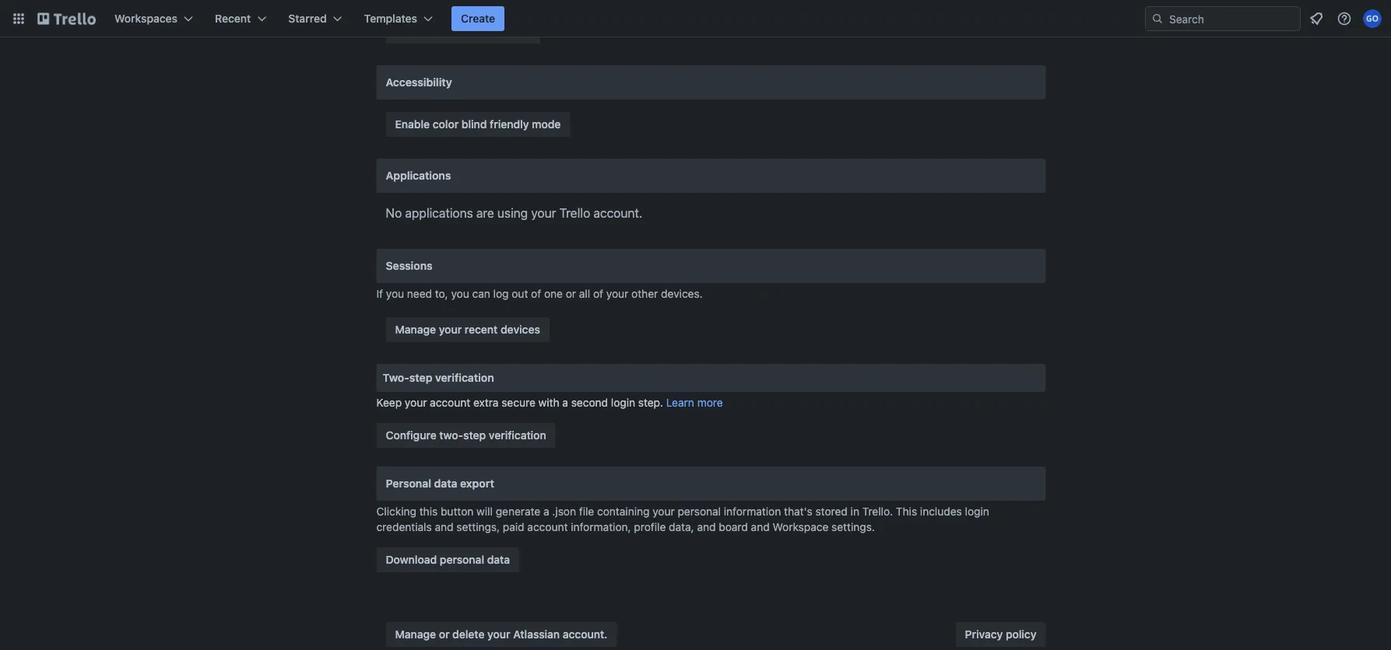 Task type: vqa. For each thing, say whether or not it's contained in the screenshot.
the left and
yes



Task type: locate. For each thing, give the bounding box(es) containing it.
0 horizontal spatial account
[[430, 397, 470, 409]]

account down .json
[[527, 521, 568, 534]]

extra
[[473, 397, 499, 409]]

a right with
[[562, 397, 568, 409]]

of
[[531, 288, 541, 300], [593, 288, 603, 300]]

login
[[611, 397, 635, 409], [965, 506, 989, 518]]

0 vertical spatial personal
[[678, 506, 721, 518]]

1 vertical spatial or
[[439, 629, 450, 641]]

a left .json
[[543, 506, 549, 518]]

1 horizontal spatial you
[[451, 288, 469, 300]]

2 vertical spatial manage
[[395, 629, 436, 641]]

file
[[579, 506, 594, 518]]

0 vertical spatial account.
[[593, 206, 642, 221]]

more
[[697, 397, 723, 409]]

1 vertical spatial personal
[[440, 554, 484, 567]]

settings,
[[456, 521, 500, 534]]

download personal data
[[386, 554, 510, 567]]

personal inside download personal data link
[[440, 554, 484, 567]]

2 of from the left
[[593, 288, 603, 300]]

1 vertical spatial step
[[463, 429, 486, 442]]

login right includes
[[965, 506, 989, 518]]

starred button
[[279, 6, 352, 31]]

1 horizontal spatial personal
[[678, 506, 721, 518]]

0 horizontal spatial a
[[543, 506, 549, 518]]

account down two-step verification at the bottom left of the page
[[430, 397, 470, 409]]

download
[[386, 554, 437, 567]]

verification down secure
[[489, 429, 546, 442]]

0 vertical spatial manage
[[395, 25, 436, 37]]

1 vertical spatial account
[[527, 521, 568, 534]]

manage left delete
[[395, 629, 436, 641]]

atlassian
[[513, 629, 560, 641]]

enable color blind friendly mode
[[395, 118, 561, 131]]

2 horizontal spatial and
[[751, 521, 770, 534]]

0 vertical spatial step
[[409, 372, 432, 385]]

personal up "data,"
[[678, 506, 721, 518]]

your right using
[[531, 206, 556, 221]]

0 horizontal spatial personal
[[440, 554, 484, 567]]

manage
[[395, 25, 436, 37], [395, 323, 436, 336], [395, 629, 436, 641]]

of right out
[[531, 288, 541, 300]]

3 manage from the top
[[395, 629, 436, 641]]

data down "paid"
[[487, 554, 510, 567]]

0 vertical spatial a
[[562, 397, 568, 409]]

workspaces button
[[105, 6, 202, 31]]

search image
[[1151, 12, 1164, 25]]

accessibility
[[386, 76, 452, 89]]

personal down settings,
[[440, 554, 484, 567]]

2 you from the left
[[451, 288, 469, 300]]

your left recent
[[439, 323, 462, 336]]

0 horizontal spatial login
[[611, 397, 635, 409]]

step up configure at the left bottom
[[409, 372, 432, 385]]

1 horizontal spatial account
[[527, 521, 568, 534]]

or left delete
[[439, 629, 450, 641]]

devices
[[501, 323, 540, 336]]

1 vertical spatial a
[[543, 506, 549, 518]]

templates
[[364, 12, 417, 25]]

1 vertical spatial data
[[487, 554, 510, 567]]

account
[[430, 397, 470, 409], [527, 521, 568, 534]]

manage left email
[[395, 25, 436, 37]]

all
[[579, 288, 590, 300]]

no applications are using your trello account.
[[386, 206, 642, 221]]

trello
[[559, 206, 590, 221]]

3 and from the left
[[751, 521, 770, 534]]

clicking this button will generate a .json file containing your personal information that's stored in trello. this includes login credentials and settings, paid account information, profile data, and board and workspace settings.
[[376, 506, 989, 534]]

.json
[[552, 506, 576, 518]]

1 horizontal spatial and
[[697, 521, 716, 534]]

account. right atlassian
[[563, 629, 608, 641]]

or left all
[[566, 288, 576, 300]]

1 vertical spatial login
[[965, 506, 989, 518]]

2 manage from the top
[[395, 323, 436, 336]]

learn
[[666, 397, 694, 409]]

data up button
[[434, 478, 457, 490]]

1 of from the left
[[531, 288, 541, 300]]

account.
[[593, 206, 642, 221], [563, 629, 608, 641]]

and
[[435, 521, 453, 534], [697, 521, 716, 534], [751, 521, 770, 534]]

1 horizontal spatial login
[[965, 506, 989, 518]]

board
[[719, 521, 748, 534]]

0 horizontal spatial of
[[531, 288, 541, 300]]

your up profile at the bottom left of page
[[653, 506, 675, 518]]

preferences
[[469, 25, 531, 37]]

0 vertical spatial or
[[566, 288, 576, 300]]

containing
[[597, 506, 650, 518]]

personal
[[678, 506, 721, 518], [440, 554, 484, 567]]

of right all
[[593, 288, 603, 300]]

login left step.
[[611, 397, 635, 409]]

if you need to, you can log out of one or all of your other devices.
[[376, 288, 703, 300]]

account. right trello
[[593, 206, 642, 221]]

1 horizontal spatial step
[[463, 429, 486, 442]]

color
[[433, 118, 459, 131]]

you right if
[[386, 288, 404, 300]]

1 horizontal spatial of
[[593, 288, 603, 300]]

0 horizontal spatial you
[[386, 288, 404, 300]]

manage down need
[[395, 323, 436, 336]]

step down extra
[[463, 429, 486, 442]]

recent button
[[206, 6, 276, 31]]

blind
[[462, 118, 487, 131]]

you right the to,
[[451, 288, 469, 300]]

1 you from the left
[[386, 288, 404, 300]]

information
[[724, 506, 781, 518]]

two-
[[383, 372, 409, 385]]

Search field
[[1164, 7, 1300, 30]]

enable
[[395, 118, 430, 131]]

with
[[538, 397, 559, 409]]

one
[[544, 288, 563, 300]]

and right "data,"
[[697, 521, 716, 534]]

0 horizontal spatial step
[[409, 372, 432, 385]]

personal inside clicking this button will generate a .json file containing your personal information that's stored in trello. this includes login credentials and settings, paid account information, profile data, and board and workspace settings.
[[678, 506, 721, 518]]

0 horizontal spatial data
[[434, 478, 457, 490]]

delete
[[452, 629, 485, 641]]

2 and from the left
[[697, 521, 716, 534]]

two-
[[439, 429, 463, 442]]

login inside clicking this button will generate a .json file containing your personal information that's stored in trello. this includes login credentials and settings, paid account information, profile data, and board and workspace settings.
[[965, 506, 989, 518]]

other
[[631, 288, 658, 300]]

manage your recent devices
[[395, 323, 540, 336]]

0 horizontal spatial or
[[439, 629, 450, 641]]

1 horizontal spatial or
[[566, 288, 576, 300]]

1 horizontal spatial a
[[562, 397, 568, 409]]

0 horizontal spatial and
[[435, 521, 453, 534]]

secure
[[502, 397, 535, 409]]

mode
[[532, 118, 561, 131]]

configure
[[386, 429, 437, 442]]

applications
[[405, 206, 473, 221]]

or
[[566, 288, 576, 300], [439, 629, 450, 641]]

0 vertical spatial verification
[[435, 372, 494, 385]]

recent
[[465, 323, 498, 336]]

1 manage from the top
[[395, 25, 436, 37]]

out
[[512, 288, 528, 300]]

and down information
[[751, 521, 770, 534]]

data
[[434, 478, 457, 490], [487, 554, 510, 567]]

0 vertical spatial login
[[611, 397, 635, 409]]

verification up extra
[[435, 372, 494, 385]]

trello.
[[862, 506, 893, 518]]

manage inside 'link'
[[395, 323, 436, 336]]

1 vertical spatial manage
[[395, 323, 436, 336]]

you
[[386, 288, 404, 300], [451, 288, 469, 300]]

verification
[[435, 372, 494, 385], [489, 429, 546, 442]]

and down button
[[435, 521, 453, 534]]

workspace
[[773, 521, 829, 534]]



Task type: describe. For each thing, give the bounding box(es) containing it.
clicking
[[376, 506, 416, 518]]

configure two-step verification
[[386, 429, 546, 442]]

sessions
[[386, 260, 433, 272]]

download personal data link
[[376, 548, 519, 573]]

starred
[[288, 12, 327, 25]]

workspaces
[[114, 12, 178, 25]]

primary element
[[0, 0, 1391, 37]]

1 and from the left
[[435, 521, 453, 534]]

gary orlando (garyorlando) image
[[1363, 9, 1382, 28]]

are
[[476, 206, 494, 221]]

two-step verification
[[383, 372, 494, 385]]

manage for manage email preferences
[[395, 25, 436, 37]]

data,
[[669, 521, 694, 534]]

privacy policy
[[965, 629, 1037, 641]]

manage for manage or delete your atlassian account.
[[395, 629, 436, 641]]

1 vertical spatial account.
[[563, 629, 608, 641]]

this
[[419, 506, 438, 518]]

0 notifications image
[[1307, 9, 1326, 28]]

stored
[[815, 506, 848, 518]]

using
[[497, 206, 528, 221]]

export
[[460, 478, 494, 490]]

information,
[[571, 521, 631, 534]]

manage or delete your atlassian account.
[[395, 629, 608, 641]]

your inside 'link'
[[439, 323, 462, 336]]

recent
[[215, 12, 251, 25]]

personal data export
[[386, 478, 494, 490]]

manage email preferences link
[[386, 19, 540, 44]]

privacy
[[965, 629, 1003, 641]]

if
[[376, 288, 383, 300]]

in
[[851, 506, 859, 518]]

your left "other"
[[606, 288, 628, 300]]

keep
[[376, 397, 402, 409]]

no
[[386, 206, 402, 221]]

your right delete
[[487, 629, 510, 641]]

this
[[896, 506, 917, 518]]

privacy policy link
[[956, 623, 1046, 648]]

your right keep
[[405, 397, 427, 409]]

can
[[472, 288, 490, 300]]

generate
[[496, 506, 540, 518]]

button
[[441, 506, 474, 518]]

applications
[[386, 169, 451, 182]]

0 vertical spatial account
[[430, 397, 470, 409]]

create button
[[452, 6, 505, 31]]

friendly
[[490, 118, 529, 131]]

profile
[[634, 521, 666, 534]]

1 horizontal spatial data
[[487, 554, 510, 567]]

includes
[[920, 506, 962, 518]]

open information menu image
[[1337, 11, 1352, 26]]

1 vertical spatial verification
[[489, 429, 546, 442]]

manage your recent devices link
[[386, 318, 550, 343]]

templates button
[[355, 6, 442, 31]]

devices.
[[661, 288, 703, 300]]

a inside clicking this button will generate a .json file containing your personal information that's stored in trello. this includes login credentials and settings, paid account information, profile data, and board and workspace settings.
[[543, 506, 549, 518]]

manage for manage your recent devices
[[395, 323, 436, 336]]

step.
[[638, 397, 663, 409]]

back to home image
[[37, 6, 96, 31]]

paid
[[503, 521, 524, 534]]

0 vertical spatial data
[[434, 478, 457, 490]]

manage email preferences
[[395, 25, 531, 37]]

create
[[461, 12, 495, 25]]

second
[[571, 397, 608, 409]]

manage or delete your atlassian account. link
[[386, 623, 617, 648]]

email
[[439, 25, 466, 37]]

configure two-step verification link
[[376, 423, 556, 448]]

log
[[493, 288, 509, 300]]

enable color blind friendly mode link
[[386, 112, 570, 137]]

will
[[477, 506, 493, 518]]

that's
[[784, 506, 813, 518]]

learn more link
[[666, 397, 723, 409]]

credentials
[[376, 521, 432, 534]]

policy
[[1006, 629, 1037, 641]]

keep your account extra secure with a second login step. learn more
[[376, 397, 723, 409]]

settings.
[[831, 521, 875, 534]]

to,
[[435, 288, 448, 300]]

need
[[407, 288, 432, 300]]

personal
[[386, 478, 431, 490]]

account inside clicking this button will generate a .json file containing your personal information that's stored in trello. this includes login credentials and settings, paid account information, profile data, and board and workspace settings.
[[527, 521, 568, 534]]

your inside clicking this button will generate a .json file containing your personal information that's stored in trello. this includes login credentials and settings, paid account information, profile data, and board and workspace settings.
[[653, 506, 675, 518]]



